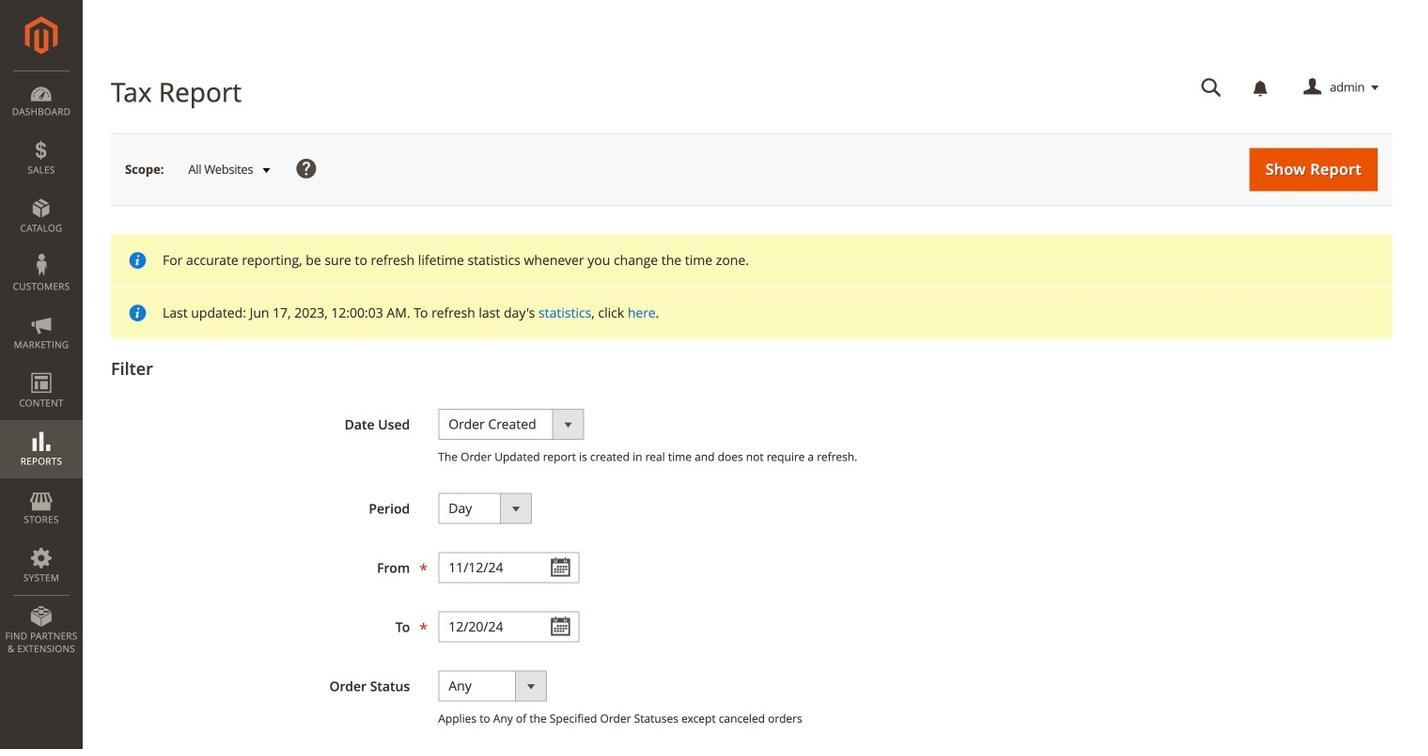 Task type: describe. For each thing, give the bounding box(es) containing it.
magento admin panel image
[[25, 16, 58, 55]]



Task type: vqa. For each thing, say whether or not it's contained in the screenshot.
To text box
no



Task type: locate. For each thing, give the bounding box(es) containing it.
None text field
[[1188, 71, 1235, 104]]

menu bar
[[0, 70, 83, 665]]

None text field
[[438, 552, 579, 583], [438, 611, 579, 642], [438, 552, 579, 583], [438, 611, 579, 642]]



